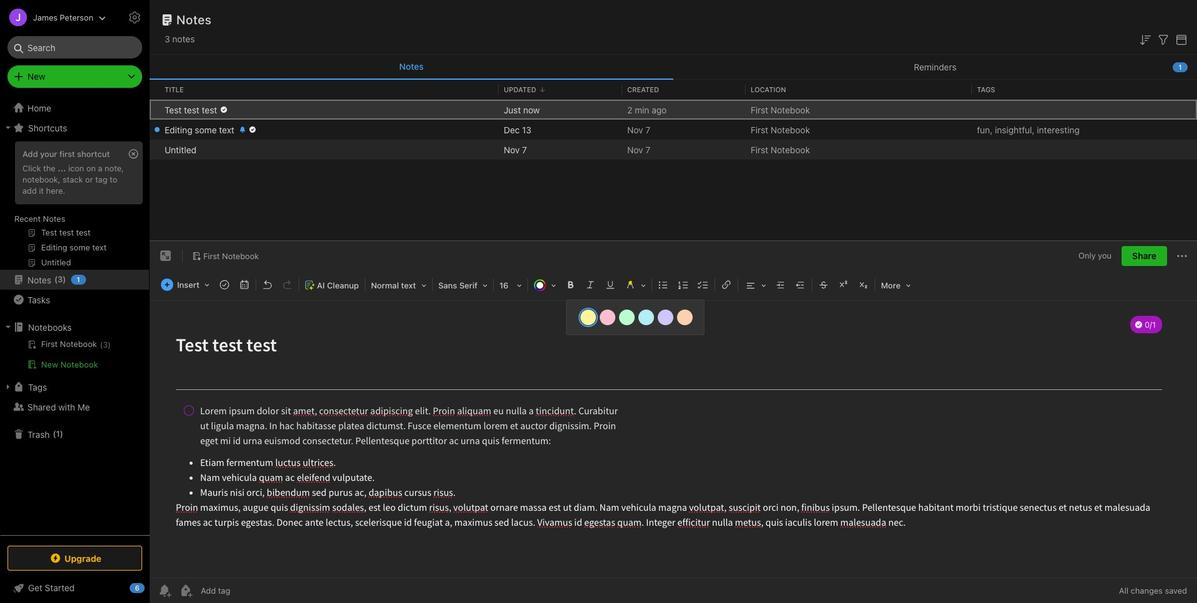 Task type: locate. For each thing, give the bounding box(es) containing it.
1 horizontal spatial text
[[401, 281, 416, 291]]

first notebook inside button
[[203, 251, 259, 261]]

notebooks link
[[0, 317, 149, 337]]

None search field
[[16, 36, 133, 59]]

location
[[751, 85, 786, 93]]

to
[[110, 175, 117, 185]]

created
[[628, 85, 659, 93]]

( inside new notebook group
[[100, 341, 103, 350]]

it
[[39, 186, 44, 196]]

james
[[33, 12, 58, 22]]

first
[[59, 149, 75, 159]]

tags up shared
[[28, 382, 47, 393]]

Highlight field
[[621, 276, 651, 295]]

2 vertical spatial 1
[[56, 429, 60, 439]]

( inside trash ( 1 )
[[53, 429, 56, 439]]

( down notebooks link
[[100, 341, 103, 350]]

Add filters field
[[1156, 31, 1171, 47]]

tree containing home
[[0, 98, 150, 535]]

upgrade button
[[7, 546, 142, 571]]

cell for test test test
[[150, 100, 160, 120]]

just now
[[504, 104, 540, 115]]

notes ( 3 )
[[27, 275, 66, 285]]

...
[[58, 163, 66, 173]]

test right test
[[184, 104, 199, 115]]

notes
[[177, 12, 212, 27], [399, 61, 424, 72], [43, 214, 65, 224], [27, 275, 51, 285]]

editing
[[165, 124, 192, 135]]

test
[[184, 104, 199, 115], [202, 104, 217, 115]]

saved
[[1165, 586, 1188, 596]]

the
[[43, 163, 55, 173]]

cell left editing
[[150, 120, 160, 140]]

2 min ago
[[628, 104, 667, 115]]

or
[[85, 175, 93, 185]]

insightful,
[[995, 124, 1035, 135]]

title
[[165, 85, 184, 93]]

numbered list image
[[675, 276, 692, 294]]

add a reminder image
[[157, 584, 172, 599]]

2 vertical spatial (
[[53, 429, 56, 439]]

3
[[165, 34, 170, 44], [58, 275, 63, 285], [103, 341, 108, 350]]

2 vertical spatial 3
[[103, 341, 108, 350]]

Add tag field
[[200, 586, 293, 597]]

0 vertical spatial new
[[27, 71, 45, 82]]

( inside notes ( 3 )
[[54, 275, 58, 285]]

nov
[[628, 124, 643, 135], [504, 144, 520, 155], [628, 144, 643, 155]]

0 horizontal spatial 1
[[56, 429, 60, 439]]

)
[[63, 275, 66, 285], [108, 341, 111, 350], [60, 429, 63, 439]]

1 inside trash ( 1 )
[[56, 429, 60, 439]]

0 vertical spatial tags
[[977, 85, 996, 93]]

) up tasks button
[[63, 275, 66, 285]]

1 right trash
[[56, 429, 60, 439]]

1 vertical spatial 3
[[58, 275, 63, 285]]

new notebook group
[[0, 337, 149, 377]]

more
[[881, 281, 901, 291]]

dec 13
[[504, 124, 532, 135]]

notebook inside button
[[61, 360, 98, 370]]

0 vertical spatial 3
[[165, 34, 170, 44]]

1
[[1179, 63, 1182, 71], [77, 276, 80, 284], [56, 429, 60, 439]]

serif
[[460, 281, 478, 291]]

3 inside new notebook group
[[103, 341, 108, 350]]

your
[[40, 149, 57, 159]]

1 test from the left
[[184, 104, 199, 115]]

bulleted list image
[[655, 276, 672, 294]]

superscript image
[[835, 276, 853, 294]]

0 horizontal spatial test
[[184, 104, 199, 115]]

1 horizontal spatial test
[[202, 104, 217, 115]]

Search text field
[[16, 36, 133, 59]]

new inside popup button
[[27, 71, 45, 82]]

( up tasks button
[[54, 275, 58, 285]]

tasks
[[27, 295, 50, 305]]

new up home
[[27, 71, 45, 82]]

home link
[[0, 98, 150, 118]]

text right some
[[219, 124, 234, 135]]

) down notebooks link
[[108, 341, 111, 350]]

tree
[[0, 98, 150, 535]]

( right trash
[[53, 429, 56, 439]]

) for notes
[[63, 275, 66, 285]]

add filters image
[[1156, 32, 1171, 47]]

james peterson
[[33, 12, 93, 22]]

trash ( 1 )
[[27, 429, 63, 440]]

recent notes
[[14, 214, 65, 224]]

first notebook
[[751, 104, 810, 115], [751, 124, 810, 135], [751, 144, 810, 155], [203, 251, 259, 261]]

group containing add your first shortcut
[[0, 138, 149, 275]]

16
[[500, 281, 509, 291]]

underline image
[[602, 276, 619, 294]]

cell for editing some text
[[150, 120, 160, 140]]

0 horizontal spatial 3
[[58, 275, 63, 285]]

1 vertical spatial new
[[41, 360, 58, 370]]

0 horizontal spatial tags
[[28, 382, 47, 393]]

shortcuts
[[28, 123, 67, 133]]

3 down notebooks link
[[103, 341, 108, 350]]

icon
[[68, 163, 84, 173]]

nov 7
[[628, 124, 651, 135], [504, 144, 527, 155], [628, 144, 651, 155]]

) right trash
[[60, 429, 63, 439]]

1 horizontal spatial tags
[[977, 85, 996, 93]]

notebook inside button
[[222, 251, 259, 261]]

stack
[[63, 175, 83, 185]]

started
[[45, 583, 75, 594]]

tags
[[977, 85, 996, 93], [28, 382, 47, 393]]

1 inside tab list
[[1179, 63, 1182, 71]]

notes button
[[150, 55, 674, 80]]

) inside notes ( 3 )
[[63, 275, 66, 285]]

me
[[78, 402, 90, 413]]

1 vertical spatial (
[[100, 341, 103, 350]]

you
[[1098, 251, 1112, 261]]

1 up tasks button
[[77, 276, 80, 284]]

get
[[28, 583, 42, 594]]

row group
[[150, 100, 1198, 160]]

first notebook button
[[188, 248, 263, 265]]

2 horizontal spatial 1
[[1179, 63, 1182, 71]]

first
[[751, 104, 769, 115], [751, 124, 769, 135], [751, 144, 769, 155], [203, 251, 220, 261]]

(
[[54, 275, 58, 285], [100, 341, 103, 350], [53, 429, 56, 439]]

italic image
[[582, 276, 599, 294]]

new up the tags button
[[41, 360, 58, 370]]

1 vertical spatial text
[[401, 281, 416, 291]]

notebook,
[[22, 175, 60, 185]]

Insert field
[[158, 276, 214, 294]]

tab list
[[150, 55, 1198, 80]]

only you
[[1079, 251, 1112, 261]]

cell left test
[[150, 100, 160, 120]]

More field
[[877, 276, 915, 295]]

row group containing test test test
[[150, 100, 1198, 160]]

ai cleanup button
[[301, 276, 364, 295]]

Font size field
[[495, 276, 526, 295]]

new notebook
[[41, 360, 98, 370]]

2 cell from the top
[[150, 120, 160, 140]]

0 vertical spatial text
[[219, 124, 234, 135]]

1 cell from the top
[[150, 100, 160, 120]]

new for new notebook
[[41, 360, 58, 370]]

click
[[22, 163, 41, 173]]

2 vertical spatial )
[[60, 429, 63, 439]]

0 vertical spatial 1
[[1179, 63, 1182, 71]]

calendar event image
[[236, 276, 253, 294]]

all changes saved
[[1120, 586, 1188, 596]]

) inside trash ( 1 )
[[60, 429, 63, 439]]

test up some
[[202, 104, 217, 115]]

text right normal
[[401, 281, 416, 291]]

text
[[219, 124, 234, 135], [401, 281, 416, 291]]

1 vertical spatial 1
[[77, 276, 80, 284]]

3 left notes
[[165, 34, 170, 44]]

add tag image
[[178, 584, 193, 599]]

0 horizontal spatial text
[[219, 124, 234, 135]]

Sort options field
[[1138, 31, 1153, 47]]

min
[[635, 104, 650, 115]]

share
[[1133, 251, 1157, 261]]

1 horizontal spatial 3
[[103, 341, 108, 350]]

1 vertical spatial )
[[108, 341, 111, 350]]

0 vertical spatial )
[[63, 275, 66, 285]]

subscript image
[[855, 276, 873, 294]]

reminders
[[914, 61, 957, 72]]

new inside button
[[41, 360, 58, 370]]

0 vertical spatial (
[[54, 275, 58, 285]]

fun,
[[977, 124, 993, 135]]

recent
[[14, 214, 41, 224]]

group
[[0, 138, 149, 275]]

1 down view options field
[[1179, 63, 1182, 71]]

notebook
[[771, 104, 810, 115], [771, 124, 810, 135], [771, 144, 810, 155], [222, 251, 259, 261], [61, 360, 98, 370]]

with
[[58, 402, 75, 413]]

cell
[[150, 100, 160, 120], [150, 120, 160, 140]]

tags up fun,
[[977, 85, 996, 93]]

new
[[27, 71, 45, 82], [41, 360, 58, 370]]

1 vertical spatial tags
[[28, 382, 47, 393]]

3 up tasks button
[[58, 275, 63, 285]]



Task type: vqa. For each thing, say whether or not it's contained in the screenshot.
the Dropdown List menu
no



Task type: describe. For each thing, give the bounding box(es) containing it.
icon on a note, notebook, stack or tag to add it here.
[[22, 163, 124, 196]]

note,
[[105, 163, 124, 173]]

) for trash
[[60, 429, 63, 439]]

new notebook button
[[0, 357, 149, 372]]

dec
[[504, 124, 520, 135]]

test test test
[[165, 104, 217, 115]]

click the ...
[[22, 163, 66, 173]]

fun, insightful, interesting
[[977, 124, 1080, 135]]

indent image
[[772, 276, 790, 294]]

all
[[1120, 586, 1129, 596]]

share button
[[1122, 247, 1168, 266]]

3 inside notes ( 3 )
[[58, 275, 63, 285]]

tasks button
[[0, 290, 149, 310]]

notes inside group
[[43, 214, 65, 224]]

( for trash
[[53, 429, 56, 439]]

( for notes
[[54, 275, 58, 285]]

upgrade
[[64, 554, 101, 564]]

ai cleanup
[[317, 281, 359, 291]]

Font family field
[[434, 276, 492, 295]]

here.
[[46, 186, 65, 196]]

outdent image
[[792, 276, 810, 294]]

cleanup
[[327, 281, 359, 291]]

insert link image
[[718, 276, 735, 294]]

more actions image
[[1175, 249, 1190, 264]]

changes
[[1131, 586, 1163, 596]]

expand notebooks image
[[3, 322, 13, 332]]

13
[[522, 124, 532, 135]]

peterson
[[60, 12, 93, 22]]

Note Editor text field
[[150, 301, 1198, 578]]

notes inside button
[[399, 61, 424, 72]]

1 horizontal spatial 1
[[77, 276, 80, 284]]

note window element
[[150, 242, 1198, 604]]

6
[[135, 584, 139, 593]]

shortcuts button
[[0, 118, 149, 138]]

Account field
[[0, 5, 106, 30]]

bold image
[[562, 276, 579, 294]]

insert
[[177, 280, 200, 290]]

tab list containing notes
[[150, 55, 1198, 80]]

on
[[86, 163, 96, 173]]

tag
[[95, 175, 107, 185]]

normal text
[[371, 281, 416, 291]]

updated
[[504, 85, 536, 93]]

first inside button
[[203, 251, 220, 261]]

ai
[[317, 281, 325, 291]]

only
[[1079, 251, 1096, 261]]

2 test from the left
[[202, 104, 217, 115]]

View options field
[[1171, 31, 1190, 47]]

sans serif
[[438, 281, 478, 291]]

Font color field
[[530, 276, 561, 295]]

shared
[[27, 402, 56, 413]]

expand tags image
[[3, 382, 13, 392]]

normal
[[371, 281, 399, 291]]

expand note image
[[158, 249, 173, 264]]

some
[[195, 124, 217, 135]]

Help and Learning task checklist field
[[0, 579, 150, 599]]

untitled
[[165, 144, 197, 155]]

checklist image
[[695, 276, 712, 294]]

get started
[[28, 583, 75, 594]]

( 3 )
[[100, 341, 111, 350]]

settings image
[[127, 10, 142, 25]]

Alignment field
[[740, 276, 771, 295]]

add
[[22, 186, 37, 196]]

sans
[[438, 281, 457, 291]]

shared with me
[[27, 402, 90, 413]]

) inside new notebook group
[[108, 341, 111, 350]]

2
[[628, 104, 633, 115]]

click to collapse image
[[145, 581, 154, 596]]

editing some text
[[165, 124, 234, 135]]

interesting
[[1037, 124, 1080, 135]]

add
[[22, 149, 38, 159]]

ago
[[652, 104, 667, 115]]

text inside heading level field
[[401, 281, 416, 291]]

notes
[[172, 34, 195, 44]]

home
[[27, 103, 51, 113]]

new button
[[7, 65, 142, 88]]

2 horizontal spatial 3
[[165, 34, 170, 44]]

tags button
[[0, 377, 149, 397]]

task image
[[216, 276, 233, 294]]

trash
[[27, 429, 50, 440]]

new for new
[[27, 71, 45, 82]]

shared with me link
[[0, 397, 149, 417]]

strikethrough image
[[815, 276, 833, 294]]

undo image
[[259, 276, 276, 294]]

test
[[165, 104, 182, 115]]

tags inside button
[[28, 382, 47, 393]]

Heading level field
[[367, 276, 431, 295]]

a
[[98, 163, 102, 173]]

just
[[504, 104, 521, 115]]

notebooks
[[28, 322, 72, 333]]

shortcut
[[77, 149, 110, 159]]

notes inside notes ( 3 )
[[27, 275, 51, 285]]

More actions field
[[1175, 247, 1190, 266]]

now
[[523, 104, 540, 115]]

add your first shortcut
[[22, 149, 110, 159]]



